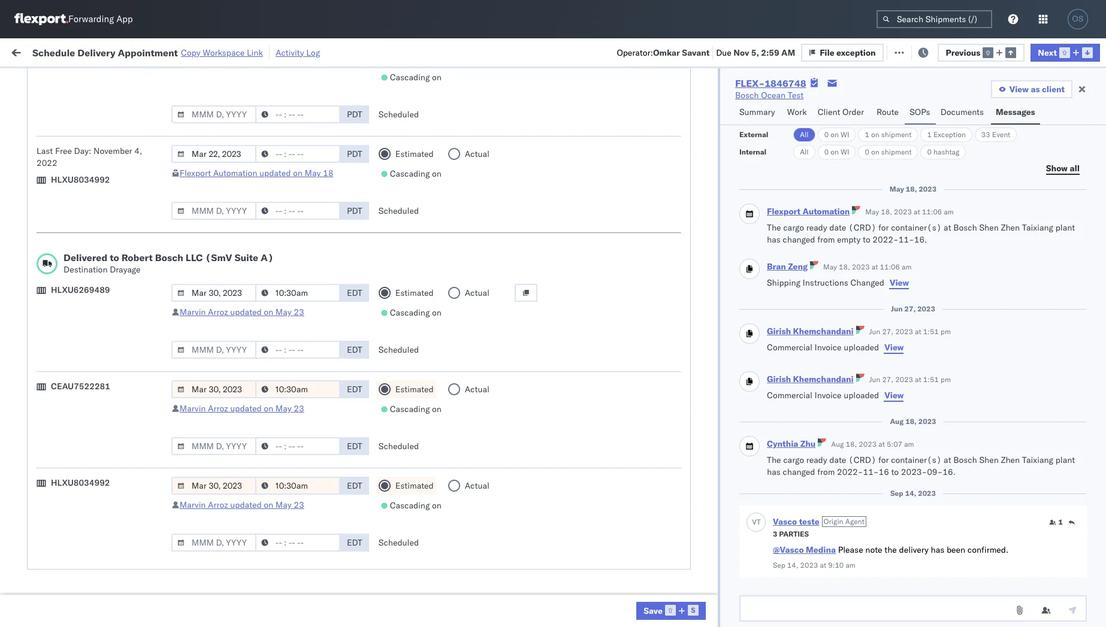 Task type: describe. For each thing, give the bounding box(es) containing it.
flex-1893174
[[677, 384, 739, 395]]

schedule delivery appointment link for 11:30 pm est, jan 23, 2023
[[28, 409, 147, 421]]

5 mmm d, yyyy text field from the top
[[171, 438, 256, 456]]

at inside the @vasco medina please note the delivery has been confirmed. sep 14, 2023 at 9:10 am
[[820, 561, 827, 570]]

am right '9:00'
[[218, 358, 231, 368]]

0 vertical spatial omkar
[[653, 47, 680, 58]]

4 account from the top
[[596, 516, 628, 527]]

3 resize handle column header from the left
[[355, 93, 369, 628]]

2 ocean fcl from the top
[[375, 147, 417, 157]]

0 on wi for 0
[[825, 147, 850, 156]]

2 cascading on from the top
[[390, 168, 442, 179]]

ready for automation
[[807, 222, 828, 233]]

6 schedule pickup from los angeles, ca button from the top
[[28, 456, 174, 481]]

1 horizontal spatial work
[[787, 107, 807, 117]]

0 horizontal spatial exception
[[837, 47, 876, 58]]

2 resize handle column header from the left
[[312, 93, 326, 628]]

-- : -- -- text field for second mmm d, yyyy text field
[[255, 145, 340, 163]]

4 resize handle column header from the left
[[435, 93, 449, 628]]

est, for fourth "schedule pickup from los angeles, ca" link from the top of the page
[[233, 278, 251, 289]]

2022 for fourth "schedule pickup from los angeles, ca" link from the top of the page
[[286, 278, 307, 289]]

pickup for confirm pickup from los angeles, ca link
[[60, 331, 86, 341]]

am left suite
[[218, 252, 231, 263]]

7 mmm d, yyyy text field from the top
[[171, 534, 256, 552]]

18
[[323, 168, 333, 179]]

4 schedule delivery appointment link from the top
[[28, 515, 147, 527]]

jan for 11:30 pm est, jan 23, 2023's schedule pickup from rotterdam, netherlands link
[[258, 437, 271, 447]]

10 resize handle column header from the left
[[1048, 93, 1063, 628]]

shen for 16.
[[980, 222, 999, 233]]

1889466 for confirm delivery
[[702, 358, 739, 368]]

show all
[[1047, 163, 1080, 174]]

ceau7522281
[[51, 381, 110, 392]]

0 vertical spatial origin
[[1071, 410, 1094, 421]]

changed for cynthia
[[783, 467, 816, 478]]

test123456 for fourth "schedule pickup from los angeles, ca" link from the bottom of the page
[[835, 226, 886, 236]]

edt for arroz mmm d, yyyy text box
[[347, 345, 362, 355]]

jan for schedule pickup from rotterdam, netherlands link for 8:30 pm est, jan 30, 2023
[[253, 542, 266, 553]]

1662119
[[702, 463, 739, 474]]

choi
[[1026, 410, 1044, 421]]

3 karl from the top
[[637, 489, 653, 500]]

jaehyung
[[989, 410, 1024, 421]]

2 account from the top
[[596, 437, 628, 447]]

event
[[993, 130, 1011, 139]]

bosch ocean test link
[[735, 89, 804, 101]]

2:59 for second schedule pickup from los angeles, ca button from the bottom of the page
[[197, 384, 215, 395]]

aug 18, 2023 at 5:07 am
[[832, 440, 915, 449]]

edt for first mmm d, yyyy text field from the bottom of the page
[[347, 538, 362, 548]]

28,
[[273, 489, 286, 500]]

flexport demo consignee
[[455, 384, 553, 395]]

2 upload customs clearance documents from the top
[[28, 245, 131, 268]]

1 flex-2130387 from the top
[[677, 410, 739, 421]]

1 vertical spatial view button
[[884, 342, 905, 354]]

sep 14, 2023
[[891, 489, 936, 498]]

11 fcl from the top
[[402, 437, 417, 447]]

all button for external
[[794, 128, 816, 142]]

5 schedule pickup from los angeles, ca button from the top
[[28, 377, 174, 402]]

am up the 7:00 pm est, dec 23, 2022
[[218, 305, 231, 316]]

track
[[306, 46, 325, 57]]

6 lagerfeld from the top
[[655, 569, 691, 579]]

1 upload customs clearance documents link from the top
[[28, 113, 174, 137]]

msdu7304509
[[756, 384, 817, 394]]

14, down 2023-
[[906, 489, 917, 498]]

teste
[[799, 517, 820, 528]]

progress
[[188, 74, 218, 83]]

pdt for 1st mmm d, yyyy text field
[[347, 109, 362, 120]]

test123456 for schedule delivery appointment link related to 2:59 am edt, nov 5, 2022
[[835, 199, 886, 210]]

aug for aug 18, 2023
[[890, 417, 904, 426]]

from for fifth "schedule pickup from los angeles, ca" link
[[93, 377, 111, 388]]

batch action button
[[1020, 43, 1099, 61]]

5 fcl from the top
[[402, 226, 417, 236]]

1 exception
[[928, 130, 966, 139]]

5 flex-2130387 from the top
[[677, 595, 739, 606]]

23 for hlxu6269489
[[294, 307, 304, 318]]

messages
[[996, 107, 1036, 117]]

2:59 am edt, nov 5, 2022 for 5th "schedule pickup from los angeles, ca" link from the bottom
[[197, 173, 302, 184]]

marvin arroz updated on may 23 for hlxu8034992
[[180, 500, 304, 511]]

1 ocean fcl from the top
[[375, 120, 417, 131]]

bran
[[767, 261, 786, 272]]

1893174
[[702, 384, 739, 395]]

ca for sixth "schedule pickup from los angeles, ca" link from the top of the page
[[28, 468, 39, 479]]

8:30 for 8:30 am est, feb 3, 2023
[[197, 595, 215, 606]]

1 cascading on from the top
[[390, 72, 442, 83]]

5 account from the top
[[596, 542, 628, 553]]

14, inside the @vasco medina please note the delivery has been confirmed. sep 14, 2023 at 9:10 am
[[788, 561, 799, 570]]

est, up 8:30 am est, feb 3, 2023
[[233, 569, 251, 579]]

in
[[179, 74, 186, 83]]

ca for fourth "schedule pickup from los angeles, ca" link from the top of the page
[[28, 284, 39, 295]]

schedule for third schedule pickup from los angeles, ca button from the bottom
[[28, 272, 63, 283]]

day:
[[74, 146, 91, 156]]

1 karl from the top
[[637, 410, 653, 421]]

confirmed.
[[968, 545, 1009, 556]]

batch action
[[1039, 46, 1091, 57]]

6 karl from the top
[[637, 569, 653, 579]]

marvin for ceau7522281
[[180, 403, 206, 414]]

2 fcl from the top
[[402, 147, 417, 157]]

2022 for confirm pickup from los angeles, ca link
[[286, 331, 306, 342]]

flexport automation updated on may 18 button
[[180, 168, 333, 179]]

16. inside the cargo ready date (crd) for container(s)  at bosch shen zhen taixiang plant has changed from 2022-11-16 to 2023-09-16.
[[943, 467, 956, 478]]

shipping instructions changed view
[[767, 278, 909, 288]]

14, down 9,
[[271, 278, 284, 289]]

5 gvcu5265864 from the top
[[756, 595, 815, 605]]

3 flex-2130387 from the top
[[677, 489, 739, 500]]

am down 3:00 am edt, aug 19, 2022
[[218, 173, 231, 184]]

am down the flexport automation updated on may 18 button
[[218, 199, 231, 210]]

nov for 6th "schedule pickup from los angeles, ca" link from the bottom of the page
[[254, 147, 270, 157]]

2:59 for schedule delivery appointment button for 2:59 am edt, nov 5, 2022
[[197, 199, 215, 210]]

23, for los
[[271, 331, 284, 342]]

@vasco medina button
[[773, 545, 836, 556]]

2:59 am est, dec 14, 2022 for schedule delivery appointment
[[197, 305, 307, 316]]

cascading for hlxu8034992
[[390, 501, 430, 511]]

am down (smv
[[218, 278, 231, 289]]

lhuu7894563, for confirm delivery
[[756, 357, 817, 368]]

1 lagerfeld from the top
[[655, 410, 691, 421]]

the for the cargo ready date (crd) for container(s)  at bosch shen zhen taixiang plant has changed from empty to 2022-11-16.
[[767, 222, 781, 233]]

may up instructions
[[824, 263, 837, 272]]

5 lagerfeld from the top
[[655, 542, 691, 553]]

33
[[982, 130, 991, 139]]

jaehyung choi - test origin ag
[[989, 410, 1107, 421]]

14, up the 7:00 pm est, dec 23, 2022
[[271, 305, 284, 316]]

am down '2:00 am est, feb 3, 2023'
[[218, 595, 231, 606]]

0 vertical spatial jun
[[891, 305, 903, 314]]

flexport automation button
[[767, 206, 850, 217]]

pm for confirm pickup from los angeles, ca link
[[218, 331, 231, 342]]

link
[[247, 47, 263, 58]]

4 ceau7522281, hlxu6269489, hlxu8034992 from the top
[[756, 252, 942, 263]]

forwarding app
[[68, 13, 133, 25]]

documents inside 'button'
[[941, 107, 984, 117]]

3 edt from the top
[[347, 384, 362, 395]]

am up 11:30 pm est, jan 28, 2023 at left
[[218, 463, 231, 474]]

205 on track
[[276, 46, 325, 57]]

8:30 am est, feb 3, 2023
[[197, 595, 301, 606]]

appointment up confirm pickup from rotterdam, netherlands link
[[98, 515, 147, 526]]

the
[[885, 545, 897, 556]]

am up "flex-1846748" link
[[782, 47, 796, 58]]

1 clearance from the top
[[93, 114, 131, 124]]

dec for schedule pickup from los angeles, ca
[[253, 278, 269, 289]]

11:30 for schedule pickup from rotterdam, netherlands
[[197, 437, 221, 447]]

(smv
[[205, 252, 232, 264]]

pickup for fifth "schedule pickup from los angeles, ca" link
[[65, 377, 91, 388]]

schedule pickup from rotterdam, netherlands for 8:30
[[28, 536, 156, 558]]

0 on wi for 1
[[825, 130, 850, 139]]

container(s) for 2023-
[[891, 455, 942, 466]]

2 2130387 from the top
[[702, 437, 739, 447]]

arroz for hlxu6269489
[[208, 307, 228, 318]]

zhu
[[801, 439, 816, 450]]

may down 13,
[[276, 403, 292, 414]]

0 vertical spatial 27,
[[905, 305, 916, 314]]

3 fcl from the top
[[402, 173, 417, 184]]

schedule for sixth schedule pickup from los angeles, ca button from the bottom
[[28, 140, 63, 151]]

am up the flexport automation updated on may 18 button
[[218, 147, 231, 157]]

zeng
[[788, 261, 808, 272]]

forwarding
[[68, 13, 114, 25]]

may down 25,
[[276, 500, 292, 511]]

3 maeu9408431 from the top
[[835, 489, 896, 500]]

schedule for 2nd schedule pickup from los angeles, ca button from the top
[[28, 166, 63, 177]]

2 clearance from the top
[[93, 245, 131, 256]]

container(s) for 16.
[[891, 222, 942, 233]]

may 18, 2023 at 11:06 am for bran zeng
[[824, 263, 912, 272]]

schedule delivery appointment copy workspace link
[[32, 46, 263, 58]]

2 integration from the top
[[535, 437, 576, 447]]

3 -- : -- -- text field from the top
[[255, 477, 340, 495]]

netherlands for 11:30 pm est, jan 23, 2023
[[28, 442, 74, 453]]

origin inside vasco teste origin agent
[[824, 517, 844, 526]]

schedule pickup from rotterdam, netherlands button for 8:30 pm est, jan 30, 2023
[[28, 535, 174, 560]]

nov for second upload customs clearance documents "link" from the bottom of the page
[[253, 252, 269, 263]]

1 -- : -- -- text field from the top
[[255, 284, 340, 302]]

changed for flexport
[[783, 234, 816, 245]]

5 integration from the top
[[535, 542, 576, 553]]

2022- inside the cargo ready date (crd) for container(s)  at bosch shen zhen taixiang plant has changed from 2022-11-16 to 2023-09-16.
[[837, 467, 863, 478]]

flexport automation updated on may 18
[[180, 168, 333, 179]]

confirm pickup from rotterdam, netherlands
[[28, 562, 151, 585]]

abcdefg78456546 for confirm pickup from los angeles, ca
[[835, 331, 916, 342]]

upload for first upload customs clearance documents button from the bottom of the page
[[28, 245, 55, 256]]

7 integration from the top
[[535, 595, 576, 606]]

os button
[[1065, 5, 1092, 33]]

1 vertical spatial 23,
[[273, 410, 286, 421]]

3 upload from the top
[[28, 483, 55, 494]]

2 2130384 from the top
[[702, 542, 739, 553]]

3 ocean fcl from the top
[[375, 173, 417, 184]]

2 confirm delivery button from the top
[[28, 594, 91, 607]]

est, down 2:59 am est, jan 25, 2023 on the bottom left of page
[[238, 489, 256, 500]]

1 inside button
[[1059, 518, 1063, 527]]

schedule delivery appointment link for 2:59 am edt, nov 5, 2022
[[28, 198, 147, 210]]

13,
[[269, 384, 282, 395]]

4 flex-2130387 from the top
[[677, 569, 739, 579]]

12 ocean fcl from the top
[[375, 463, 417, 474]]

deadline
[[197, 98, 226, 107]]

all
[[1070, 163, 1080, 174]]

view as client button
[[991, 80, 1073, 98]]

snoozed
[[251, 74, 279, 83]]

to inside the cargo ready date (crd) for container(s)  at bosch shen zhen taixiang plant has changed from empty to 2022-11-16.
[[863, 234, 871, 245]]

vasco teste origin agent
[[773, 517, 865, 528]]

1 gvcu5265864 from the top
[[756, 410, 815, 421]]

work,
[[127, 74, 146, 83]]

-- : -- -- text field for arroz mmm d, yyyy text box
[[255, 341, 340, 359]]

ag
[[1097, 410, 1107, 421]]

ready for zhu
[[807, 455, 828, 466]]

1 fcl from the top
[[402, 120, 417, 131]]

nov for schedule delivery appointment link related to 2:59 am edt, nov 5, 2022
[[254, 199, 270, 210]]

2 -- : -- -- text field from the top
[[255, 381, 340, 399]]

11:30 pm est, jan 23, 2023 for schedule delivery appointment
[[197, 410, 309, 421]]

next button
[[1031, 43, 1101, 61]]

9:10
[[829, 561, 844, 570]]

ready
[[92, 74, 113, 83]]

1889466 for schedule delivery appointment
[[702, 305, 739, 316]]

jan left 28,
[[258, 489, 271, 500]]

3 ceau7522281, hlxu6269489, hlxu8034992 from the top
[[756, 225, 942, 236]]

am for cynthia zhu
[[905, 440, 915, 449]]

risk
[[248, 46, 262, 57]]

0 horizontal spatial file exception
[[820, 47, 876, 58]]

1 vertical spatial savant
[[1016, 120, 1042, 131]]

actions
[[1070, 98, 1095, 107]]

flexport. image
[[14, 13, 68, 25]]

4 2130387 from the top
[[702, 569, 739, 579]]

appointment up status : ready for work, blocked, in progress
[[118, 46, 178, 58]]

2 confirm delivery from the top
[[28, 594, 91, 605]]

2 girish khemchandani button from the top
[[767, 374, 854, 385]]

27, for 2nd girish khemchandani button from the top of the page
[[883, 375, 894, 384]]

for for flexport automation
[[879, 222, 889, 233]]

delivery
[[899, 545, 929, 556]]

6 integration from the top
[[535, 569, 576, 579]]

v
[[752, 518, 757, 527]]

7 lagerfeld from the top
[[655, 595, 691, 606]]

jun 27, 2023 at 1:51 pm for 2nd girish khemchandani button from the bottom of the page
[[870, 327, 951, 336]]

cynthia zhu button
[[767, 439, 816, 450]]

8 fcl from the top
[[402, 358, 417, 368]]

2 cascading from the top
[[390, 168, 430, 179]]

est, for confirm delivery link associated with second confirm delivery button from the bottom
[[233, 358, 251, 368]]

2023-
[[901, 467, 927, 478]]

est, down '2:00 am est, feb 3, 2023'
[[233, 595, 251, 606]]

Search Work text field
[[703, 43, 834, 61]]

container numbers
[[756, 93, 788, 111]]

documents button
[[936, 101, 991, 125]]

snooze
[[332, 98, 356, 107]]

may down 0 on shipment
[[890, 185, 904, 194]]

0 vertical spatial sep
[[891, 489, 904, 498]]

1 mmm d, yyyy text field from the top
[[171, 106, 256, 123]]

rotterdam, for 11:30 pm est, jan 23, 2023
[[113, 430, 156, 441]]

5 karl from the top
[[637, 542, 653, 553]]

nov right due
[[734, 47, 750, 58]]

1 horizontal spatial file exception
[[901, 46, 957, 57]]

3 clearance from the top
[[93, 483, 131, 494]]

1 upload customs clearance documents from the top
[[28, 114, 131, 136]]

16. inside the cargo ready date (crd) for container(s)  at bosch shen zhen taixiang plant has changed from empty to 2022-11-16.
[[915, 234, 928, 245]]

feb for 2:00 am est, feb 3, 2023
[[253, 569, 268, 579]]

7 karl from the top
[[637, 595, 653, 606]]

1 scheduled from the top
[[379, 109, 419, 120]]

edt, for 6th "schedule pickup from los angeles, ca" link from the bottom of the page
[[233, 147, 252, 157]]

4 integration from the top
[[535, 516, 576, 527]]

am up 8:30 am est, feb 3, 2023
[[218, 569, 231, 579]]

16
[[879, 467, 889, 478]]

2 upload customs clearance documents link from the top
[[28, 245, 174, 269]]

batch
[[1039, 46, 1062, 57]]

angeles, for fourth "schedule pickup from los angeles, ca" link from the bottom of the page
[[129, 219, 162, 230]]

delivery up ready
[[77, 46, 115, 58]]

5 maeu9408431 from the top
[[835, 595, 896, 606]]

date for empty
[[830, 222, 847, 233]]

6 mmm d, yyyy text field from the top
[[171, 477, 256, 495]]

6 schedule pickup from los angeles, ca link from the top
[[28, 456, 174, 480]]

filtered
[[12, 73, 41, 84]]

filtered by:
[[12, 73, 55, 84]]

13 fcl from the top
[[402, 489, 417, 500]]

west
[[572, 463, 591, 474]]

last
[[37, 146, 53, 156]]

angeles, for 6th "schedule pickup from los angeles, ca" link from the bottom of the page
[[129, 140, 162, 151]]

pm down 2:59 am est, jan 25, 2023 on the bottom left of page
[[223, 489, 236, 500]]

3 mmm d, yyyy text field from the top
[[171, 284, 256, 302]]

ca for confirm pickup from los angeles, ca link
[[159, 331, 170, 341]]

rotterdam, inside confirm pickup from rotterdam, netherlands
[[108, 562, 151, 573]]

3 schedule pickup from los angeles, ca link from the top
[[28, 218, 174, 242]]

work
[[34, 43, 65, 60]]

1 horizontal spatial exception
[[918, 46, 957, 57]]

activity
[[276, 47, 304, 58]]

schedule pickup from rotterdam, netherlands for 11:30
[[28, 430, 156, 453]]

last free day: november 4, 2022
[[37, 146, 142, 168]]

copy workspace link button
[[181, 47, 263, 58]]

0 horizontal spatial file
[[820, 47, 835, 58]]

activity log button
[[276, 46, 320, 59]]

2 maeu9408431 from the top
[[835, 437, 896, 447]]

6 resize handle column header from the left
[[637, 93, 651, 628]]

2 integration test account - karl lagerfeld from the top
[[535, 437, 691, 447]]

10 ocean fcl from the top
[[375, 410, 417, 421]]

angeles, for 5th "schedule pickup from los angeles, ca" link from the bottom
[[129, 166, 162, 177]]

2:00 am est, feb 3, 2023
[[197, 569, 301, 579]]

flex-1889466 for confirm pickup from los angeles, ca
[[677, 331, 739, 342]]

(0)
[[195, 46, 211, 57]]

am up (smv
[[218, 226, 231, 236]]

1 on shipment
[[865, 130, 912, 139]]

2022 inside last free day: november 4, 2022
[[37, 158, 57, 168]]

may left 18
[[305, 168, 321, 179]]

am right 3:00
[[218, 120, 231, 131]]

customs for 2nd upload customs clearance documents button from the bottom of the page
[[57, 114, 91, 124]]

llc
[[186, 252, 203, 264]]

15 fcl from the top
[[402, 569, 417, 579]]

mbl/mawb numbers button
[[829, 95, 971, 107]]

1 girish khemchandani button from the top
[[767, 326, 854, 337]]

aug 18, 2023
[[890, 417, 937, 426]]

2022 right the 19,
[[287, 120, 308, 131]]

import
[[102, 46, 129, 57]]

9,
[[271, 252, 279, 263]]

agent
[[846, 517, 865, 526]]

pickup for fourth "schedule pickup from los angeles, ca" link from the top of the page
[[65, 272, 91, 283]]

delivered to robert bosch llc (smv suite a) destination drayage
[[64, 252, 274, 275]]

from for sixth "schedule pickup from los angeles, ca" link from the top of the page
[[93, 456, 111, 467]]

5 ocean fcl from the top
[[375, 226, 417, 236]]

2022- inside the cargo ready date (crd) for container(s)  at bosch shen zhen taixiang plant has changed from empty to 2022-11-16.
[[873, 234, 899, 245]]

delivery for 2:59 am est, dec 14, 2022's schedule delivery appointment button
[[65, 304, 96, 315]]

marvin arroz updated on may 23 button for hlxu8034992
[[180, 500, 304, 511]]

internal
[[740, 147, 767, 156]]

18, down 0 on shipment
[[906, 185, 917, 194]]

2 gvcu5265864 from the top
[[756, 436, 815, 447]]

16 fcl from the top
[[402, 595, 417, 606]]

order
[[843, 107, 864, 117]]

marvin for hlxu8034992
[[180, 500, 206, 511]]

snoozed : no
[[251, 74, 293, 83]]



Task type: vqa. For each thing, say whether or not it's contained in the screenshot.
the bottom shipment
yes



Task type: locate. For each thing, give the bounding box(es) containing it.
3 11:30 from the top
[[197, 489, 221, 500]]

2 vertical spatial upload customs clearance documents
[[28, 483, 131, 506]]

0 vertical spatial arroz
[[208, 307, 228, 318]]

from for confirm pickup from rotterdam, netherlands link
[[88, 562, 106, 573]]

pm for schedule pickup from rotterdam, netherlands link for 8:30 pm est, jan 30, 2023
[[218, 542, 231, 553]]

marvin arroz updated on may 23 button up the 7:00 pm est, dec 23, 2022
[[180, 307, 304, 318]]

edt, down the deadline button
[[233, 120, 252, 131]]

automation down 3:00 am edt, aug 19, 2022
[[213, 168, 257, 179]]

0 vertical spatial 11:30 pm est, jan 23, 2023
[[197, 410, 309, 421]]

ocean
[[761, 90, 786, 101], [375, 120, 400, 131], [375, 147, 400, 157], [481, 147, 505, 157], [375, 173, 400, 184], [375, 199, 400, 210], [375, 226, 400, 236], [481, 226, 505, 236], [561, 226, 585, 236], [375, 278, 400, 289], [481, 278, 505, 289], [561, 278, 585, 289], [375, 305, 400, 316], [481, 305, 505, 316], [561, 305, 585, 316], [375, 358, 400, 368], [481, 358, 505, 368], [561, 358, 585, 368], [375, 384, 400, 395], [375, 410, 400, 421], [375, 437, 400, 447], [375, 463, 400, 474], [375, 489, 400, 500], [375, 542, 400, 553], [375, 569, 400, 579], [375, 595, 400, 606]]

2 schedule delivery appointment from the top
[[28, 304, 147, 315]]

show
[[1047, 163, 1068, 174]]

0 vertical spatial 11:06
[[922, 207, 942, 216]]

0 vertical spatial ready
[[807, 222, 828, 233]]

4 edt from the top
[[347, 441, 362, 452]]

0 vertical spatial pm
[[941, 327, 951, 336]]

appointment up confirm pickup from los angeles, ca
[[98, 304, 147, 315]]

demo
[[489, 384, 511, 395]]

schedule delivery appointment for 11:30 pm est, jan 23, 2023
[[28, 410, 147, 421]]

from for confirm pickup from los angeles, ca link
[[88, 331, 106, 341]]

1 vertical spatial has
[[767, 467, 781, 478]]

1 zimu3048342 from the top
[[835, 516, 892, 527]]

-- : -- -- text field up 13,
[[255, 341, 340, 359]]

1 horizontal spatial omkar
[[989, 120, 1014, 131]]

1 vertical spatial jun 27, 2023 at 1:51 pm
[[870, 375, 951, 384]]

1 vertical spatial commercial invoice uploaded view
[[767, 390, 904, 401]]

2 confirm from the top
[[28, 357, 58, 368]]

estimated for hlxu8034992
[[396, 481, 434, 492]]

11:30 down 2:59 am est, jan 25, 2023 on the bottom left of page
[[197, 489, 221, 500]]

flex-2130387
[[677, 410, 739, 421], [677, 437, 739, 447], [677, 489, 739, 500], [677, 569, 739, 579], [677, 595, 739, 606]]

1 jun 27, 2023 at 1:51 pm from the top
[[870, 327, 951, 336]]

container(s) inside the cargo ready date (crd) for container(s)  at bosch shen zhen taixiang plant has changed from 2022-11-16 to 2023-09-16.
[[891, 455, 942, 466]]

0 vertical spatial may 18, 2023 at 11:06 am
[[866, 207, 954, 216]]

aug left the 19,
[[254, 120, 270, 131]]

-- : -- -- text field
[[255, 106, 340, 123], [255, 145, 340, 163], [255, 202, 340, 220], [255, 341, 340, 359], [255, 438, 340, 456]]

ceau7522281, hlxu6269489, hlxu8034992 down flexport automation
[[756, 225, 942, 236]]

edt,
[[233, 120, 252, 131], [233, 147, 252, 157], [233, 173, 252, 184], [233, 199, 252, 210], [233, 226, 252, 236]]

from inside the cargo ready date (crd) for container(s)  at bosch shen zhen taixiang plant has changed from empty to 2022-11-16.
[[818, 234, 835, 245]]

2 schedule pickup from los angeles, ca button from the top
[[28, 166, 174, 191]]

0 vertical spatial to
[[863, 234, 871, 245]]

date inside the cargo ready date (crd) for container(s)  at bosch shen zhen taixiang plant has changed from 2022-11-16 to 2023-09-16.
[[830, 455, 847, 466]]

1 shen from the top
[[980, 222, 999, 233]]

1889466 for schedule pickup from los angeles, ca
[[702, 278, 739, 289]]

appointment down the november on the top left
[[98, 199, 147, 210]]

blocked,
[[148, 74, 178, 83]]

ready
[[807, 222, 828, 233], [807, 455, 828, 466]]

mmm d, yyyy text field down 3:00
[[171, 145, 256, 163]]

3 test123456 from the top
[[835, 226, 886, 236]]

confirm for second confirm delivery button from the top of the page
[[28, 594, 58, 605]]

0 horizontal spatial 11-
[[863, 467, 879, 478]]

lagerfeld
[[655, 410, 691, 421], [655, 437, 691, 447], [655, 489, 691, 500], [655, 516, 691, 527], [655, 542, 691, 553], [655, 569, 691, 579], [655, 595, 691, 606]]

0 vertical spatial nyku9743990
[[756, 516, 815, 526]]

nov down 3:00 am edt, aug 19, 2022
[[254, 173, 270, 184]]

1 marvin arroz updated on may 23 button from the top
[[180, 307, 304, 318]]

(crd) inside the cargo ready date (crd) for container(s)  at bosch shen zhen taixiang plant has changed from empty to 2022-11-16.
[[849, 222, 877, 233]]

taixiang for the cargo ready date (crd) for container(s)  at bosch shen zhen taixiang plant has changed from 2022-11-16 to 2023-09-16.
[[1023, 455, 1054, 466]]

0 vertical spatial zimu3048342
[[835, 516, 892, 527]]

commercial invoice uploaded view up zhu
[[767, 390, 904, 401]]

view button
[[890, 277, 910, 289], [884, 342, 905, 354], [884, 390, 905, 402]]

1 vertical spatial 2022-
[[837, 467, 863, 478]]

confirm
[[28, 331, 58, 341], [28, 357, 58, 368], [28, 562, 58, 573], [28, 594, 58, 605]]

1 integration test account - karl lagerfeld from the top
[[535, 410, 691, 421]]

confirm delivery button down confirm pickup from rotterdam, netherlands
[[28, 594, 91, 607]]

1 ceau7522281, hlxu6269489, hlxu8034992 from the top
[[756, 146, 942, 157]]

@vasco
[[773, 545, 804, 556]]

for inside the cargo ready date (crd) for container(s)  at bosch shen zhen taixiang plant has changed from empty to 2022-11-16.
[[879, 222, 889, 233]]

1 ready from the top
[[807, 222, 828, 233]]

2 vertical spatial marvin
[[180, 500, 206, 511]]

: left no
[[279, 74, 281, 83]]

2023 inside the @vasco medina please note the delivery has been confirmed. sep 14, 2023 at 9:10 am
[[801, 561, 818, 570]]

confirm inside confirm pickup from rotterdam, netherlands
[[28, 562, 58, 573]]

1 vertical spatial 2130384
[[702, 542, 739, 553]]

has inside the @vasco medina please note the delivery has been confirmed. sep 14, 2023 at 9:10 am
[[931, 545, 945, 556]]

1 vertical spatial upload customs clearance documents button
[[28, 245, 174, 270]]

0 vertical spatial shipment
[[882, 130, 912, 139]]

2 1889466 from the top
[[702, 305, 739, 316]]

ready inside the cargo ready date (crd) for container(s)  at bosch shen zhen taixiang plant has changed from 2022-11-16 to 2023-09-16.
[[807, 455, 828, 466]]

view for middle "view" button
[[885, 342, 904, 353]]

resize handle column header
[[176, 93, 190, 628], [312, 93, 326, 628], [355, 93, 369, 628], [435, 93, 449, 628], [514, 93, 529, 628], [637, 93, 651, 628], [735, 93, 750, 628], [815, 93, 829, 628], [968, 93, 983, 628], [1048, 93, 1063, 628], [1085, 93, 1099, 628]]

3 marvin arroz updated on may 23 button from the top
[[180, 500, 304, 511]]

1 vertical spatial changed
[[783, 467, 816, 478]]

3 -- : -- -- text field from the top
[[255, 202, 340, 220]]

has inside the cargo ready date (crd) for container(s)  at bosch shen zhen taixiang plant has changed from empty to 2022-11-16.
[[767, 234, 781, 245]]

delivery down last free day: november 4, 2022
[[65, 199, 96, 210]]

2:59 for sixth schedule pickup from los angeles, ca button from the bottom
[[197, 147, 215, 157]]

2 vertical spatial 23
[[294, 500, 304, 511]]

girish for 2nd girish khemchandani button from the bottom of the page
[[767, 326, 791, 337]]

uploaded for 2nd girish khemchandani button from the top of the page
[[844, 390, 880, 401]]

external
[[740, 130, 769, 139]]

0 vertical spatial zhen
[[1001, 222, 1020, 233]]

pickup for 5th "schedule pickup from los angeles, ca" link from the bottom
[[65, 166, 91, 177]]

11:06
[[922, 207, 942, 216], [880, 263, 900, 272]]

11:30 down 2:59 am est, jan 13, 2023
[[197, 410, 221, 421]]

delivery down ceau7522281
[[65, 410, 96, 421]]

wi down ymluw236679313
[[841, 147, 850, 156]]

edt, down 3:00 am edt, aug 19, 2022
[[233, 173, 252, 184]]

1 vertical spatial jun
[[870, 327, 881, 336]]

0 vertical spatial marvin
[[180, 307, 206, 318]]

delivery for 4th schedule delivery appointment button
[[65, 515, 96, 526]]

1 schedule pickup from rotterdam, netherlands button from the top
[[28, 429, 174, 455]]

3 lagerfeld from the top
[[655, 489, 691, 500]]

3, for 8:30 am est, feb 3, 2023
[[270, 595, 278, 606]]

file exception down search shipments (/) 'text field'
[[901, 46, 957, 57]]

18, for cynthia zhu
[[846, 440, 857, 449]]

ready down zhu
[[807, 455, 828, 466]]

am inside the @vasco medina please note the delivery has been confirmed. sep 14, 2023 at 9:10 am
[[846, 561, 856, 570]]

lhuu7894563, uetu5238478
[[756, 278, 878, 289], [756, 305, 878, 315], [756, 331, 878, 342], [756, 357, 878, 368]]

am up the cargo ready date (crd) for container(s)  at bosch shen zhen taixiang plant has changed from empty to 2022-11-16.
[[944, 207, 954, 216]]

may up the 7:00 pm est, dec 23, 2022
[[276, 307, 292, 318]]

0 vertical spatial has
[[767, 234, 781, 245]]

2 23 from the top
[[294, 403, 304, 414]]

1 vertical spatial 2:59 am est, dec 14, 2022
[[197, 305, 307, 316]]

2 lagerfeld from the top
[[655, 437, 691, 447]]

2 -- : -- -- text field from the top
[[255, 145, 340, 163]]

schedule delivery appointment for 2:59 am edt, nov 5, 2022
[[28, 199, 147, 210]]

MMM D, YYYY text field
[[171, 106, 256, 123], [171, 145, 256, 163], [171, 284, 256, 302], [171, 381, 256, 399], [171, 438, 256, 456], [171, 477, 256, 495], [171, 534, 256, 552]]

1 vertical spatial to
[[110, 252, 119, 264]]

1 vertical spatial schedule pickup from rotterdam, netherlands link
[[28, 535, 174, 559]]

3 upload customs clearance documents from the top
[[28, 483, 131, 506]]

2 vertical spatial upload customs clearance documents link
[[28, 482, 174, 506]]

customs for first upload customs clearance documents button from the bottom of the page
[[57, 245, 91, 256]]

3 2:59 am edt, nov 5, 2022 from the top
[[197, 199, 302, 210]]

commercial invoice uploaded view for 2nd girish khemchandani button from the bottom of the page
[[767, 342, 904, 353]]

origin left agent
[[824, 517, 844, 526]]

automation for flexport automation updated on may 18
[[213, 168, 257, 179]]

angeles, for fourth "schedule pickup from los angeles, ca" link from the top of the page
[[129, 272, 162, 283]]

am right 9:10
[[846, 561, 856, 570]]

nov left 9,
[[253, 252, 269, 263]]

14 fcl from the top
[[402, 542, 417, 553]]

est, down suite
[[233, 278, 251, 289]]

schedule delivery appointment
[[28, 199, 147, 210], [28, 304, 147, 315], [28, 410, 147, 421], [28, 515, 147, 526]]

copy
[[181, 47, 201, 58]]

0 vertical spatial date
[[830, 222, 847, 233]]

schedule
[[32, 46, 75, 58], [28, 140, 63, 151], [28, 166, 63, 177], [28, 199, 63, 210], [28, 219, 63, 230], [28, 272, 63, 283], [28, 304, 63, 315], [28, 377, 63, 388], [28, 410, 63, 421], [28, 430, 63, 441], [28, 456, 63, 467], [28, 515, 63, 526], [28, 536, 63, 546]]

3 lhuu7894563, from the top
[[756, 331, 817, 342]]

0 vertical spatial 23
[[294, 307, 304, 318]]

schedule for fourth schedule pickup from los angeles, ca button from the bottom
[[28, 219, 63, 230]]

0 vertical spatial (crd)
[[849, 222, 877, 233]]

0 vertical spatial 23,
[[271, 331, 284, 342]]

@vasco medina please note the delivery has been confirmed. sep 14, 2023 at 9:10 am
[[773, 545, 1009, 570]]

exception up 'mbl/mawb'
[[837, 47, 876, 58]]

schedule for 6th schedule pickup from los angeles, ca button from the top of the page
[[28, 456, 63, 467]]

bosch inside the cargo ready date (crd) for container(s)  at bosch shen zhen taixiang plant has changed from 2022-11-16 to 2023-09-16.
[[954, 455, 978, 466]]

2022 up the 7:00 pm est, dec 23, 2022
[[286, 305, 307, 316]]

at inside the cargo ready date (crd) for container(s)  at bosch shen zhen taixiang plant has changed from empty to 2022-11-16.
[[944, 222, 952, 233]]

3 cascading on from the top
[[390, 308, 442, 318]]

maeu9408431 up 16
[[835, 437, 896, 447]]

uetu5238478 for confirm pickup from los angeles, ca
[[820, 331, 878, 342]]

pm right 7:00
[[218, 331, 231, 342]]

schedule delivery appointment button up confirm pickup from rotterdam, netherlands
[[28, 515, 147, 528]]

1 vertical spatial 11:30
[[197, 437, 221, 447]]

confirm pickup from los angeles, ca
[[28, 331, 170, 341]]

12 fcl from the top
[[402, 463, 417, 474]]

1 estimated from the top
[[396, 149, 434, 159]]

0 vertical spatial girish
[[767, 326, 791, 337]]

schedule for schedule delivery appointment button related to 11:30 pm est, jan 23, 2023
[[28, 410, 63, 421]]

view for "view" button corresponding to flexport automation
[[890, 278, 909, 288]]

2022 for fourth "schedule pickup from los angeles, ca" link from the bottom of the page
[[282, 226, 302, 236]]

message
[[162, 46, 195, 57]]

0 vertical spatial schedule pickup from rotterdam, netherlands button
[[28, 429, 174, 455]]

jun 27, 2023 at 1:51 pm for 2nd girish khemchandani button from the top of the page
[[870, 375, 951, 384]]

0 on shipment
[[865, 147, 912, 156]]

bosch
[[735, 90, 759, 101], [455, 147, 479, 157], [954, 222, 978, 233], [455, 226, 479, 236], [535, 226, 558, 236], [155, 252, 183, 264], [455, 278, 479, 289], [535, 278, 558, 289], [455, 305, 479, 316], [535, 305, 558, 316], [455, 358, 479, 368], [535, 358, 558, 368], [954, 455, 978, 466]]

khemchandani
[[793, 326, 854, 337], [793, 374, 854, 385]]

has for the cargo ready date (crd) for container(s)  at bosch shen zhen taixiang plant has changed from empty to 2022-11-16.
[[767, 234, 781, 245]]

0 vertical spatial abcdefg78456546
[[835, 278, 916, 289]]

6 ocean fcl from the top
[[375, 278, 417, 289]]

2022 left 18
[[282, 173, 302, 184]]

consignee
[[513, 384, 553, 395]]

schedule delivery appointment button down last free day: november 4, 2022
[[28, 198, 147, 211]]

pickup for sixth "schedule pickup from los angeles, ca" link from the top of the page
[[65, 456, 91, 467]]

numbers inside container numbers
[[756, 103, 785, 111]]

1 vertical spatial 8:30
[[197, 595, 215, 606]]

commercial up msdu7304509
[[767, 342, 813, 353]]

2 vertical spatial upload
[[28, 483, 55, 494]]

5 resize handle column header from the left
[[514, 93, 529, 628]]

1 vertical spatial schedule pickup from rotterdam, netherlands button
[[28, 535, 174, 560]]

1 vertical spatial pdt
[[347, 149, 362, 159]]

automation for flexport automation
[[803, 206, 850, 217]]

scheduled
[[379, 109, 419, 120], [379, 206, 419, 216], [379, 345, 419, 355], [379, 441, 419, 452], [379, 538, 419, 548]]

zimu3048342
[[835, 516, 892, 527], [835, 542, 892, 553]]

3, down "30,"
[[270, 569, 278, 579]]

0 vertical spatial 2:00
[[197, 252, 215, 263]]

los for sixth "schedule pickup from los angeles, ca" link from the top of the page
[[113, 456, 126, 467]]

date inside the cargo ready date (crd) for container(s)  at bosch shen zhen taixiang plant has changed from empty to 2022-11-16.
[[830, 222, 847, 233]]

flex-1662119
[[677, 463, 739, 474]]

numbers down container
[[756, 103, 785, 111]]

2 test123456 from the top
[[835, 199, 886, 210]]

4 schedule delivery appointment from the top
[[28, 515, 147, 526]]

to inside the cargo ready date (crd) for container(s)  at bosch shen zhen taixiang plant has changed from 2022-11-16 to 2023-09-16.
[[892, 467, 899, 478]]

schedule pickup from rotterdam, netherlands link for 11:30 pm est, jan 23, 2023
[[28, 429, 174, 453]]

am down '9:00 am est, dec 24, 2022' at the left of the page
[[218, 384, 231, 395]]

netherlands inside confirm pickup from rotterdam, netherlands
[[28, 574, 74, 585]]

shipment for 0 on shipment
[[882, 147, 912, 156]]

1 vertical spatial omkar
[[989, 120, 1014, 131]]

pickup for fourth "schedule pickup from los angeles, ca" link from the bottom of the page
[[65, 219, 91, 230]]

los inside confirm pickup from los angeles, ca link
[[108, 331, 122, 341]]

mode
[[375, 98, 394, 107]]

at inside the cargo ready date (crd) for container(s)  at bosch shen zhen taixiang plant has changed from 2022-11-16 to 2023-09-16.
[[944, 455, 952, 466]]

1 vertical spatial mmm d, yyyy text field
[[171, 341, 256, 359]]

hlxu8034992 for second upload customs clearance documents "link" from the bottom of the page
[[883, 252, 942, 263]]

mbl/mawb
[[835, 98, 877, 107]]

shen inside the cargo ready date (crd) for container(s)  at bosch shen zhen taixiang plant has changed from empty to 2022-11-16.
[[980, 222, 999, 233]]

1 vertical spatial origin
[[824, 517, 844, 526]]

from for schedule pickup from rotterdam, netherlands link for 8:30 pm est, jan 30, 2023
[[93, 536, 111, 546]]

cascading on for ceau7522281
[[390, 404, 442, 415]]

9 ocean fcl from the top
[[375, 384, 417, 395]]

view as client
[[1010, 84, 1065, 95]]

jun 27, 2023 at 1:51 pm
[[870, 327, 951, 336], [870, 375, 951, 384]]

girish for 2nd girish khemchandani button from the top of the page
[[767, 374, 791, 385]]

2:59 am edt, nov 5, 2022
[[197, 147, 302, 157], [197, 173, 302, 184], [197, 199, 302, 210], [197, 226, 302, 236]]

2:59 am est, dec 14, 2022 for schedule pickup from los angeles, ca
[[197, 278, 307, 289]]

0 horizontal spatial 2022-
[[837, 467, 863, 478]]

bosch inside the cargo ready date (crd) for container(s)  at bosch shen zhen taixiang plant has changed from empty to 2022-11-16.
[[954, 222, 978, 233]]

1 horizontal spatial 11-
[[899, 234, 915, 245]]

3 flex-1889466 from the top
[[677, 331, 739, 342]]

-- : -- -- text field up 25,
[[255, 438, 340, 456]]

2:59 for 6th schedule pickup from los angeles, ca button from the top of the page
[[197, 463, 215, 474]]

9 fcl from the top
[[402, 384, 417, 395]]

27,
[[905, 305, 916, 314], [883, 327, 894, 336], [883, 375, 894, 384]]

schedule pickup from rotterdam, netherlands link up confirm pickup from rotterdam, netherlands link
[[28, 535, 174, 559]]

savant left due
[[682, 47, 710, 58]]

1 schedule pickup from los angeles, ca button from the top
[[28, 139, 174, 165]]

shen inside the cargo ready date (crd) for container(s)  at bosch shen zhen taixiang plant has changed from 2022-11-16 to 2023-09-16.
[[980, 455, 999, 466]]

edt, down flexport automation updated on may 18
[[233, 199, 252, 210]]

ceau7522281, for fourth "schedule pickup from los angeles, ca" link from the bottom of the page
[[756, 225, 817, 236]]

4 maeu9408431 from the top
[[835, 569, 896, 579]]

3 schedule delivery appointment from the top
[[28, 410, 147, 421]]

plant down show all button at right
[[1056, 222, 1075, 233]]

1 vertical spatial flex-2130384
[[677, 542, 739, 553]]

may 18, 2023 at 11:06 am up changed
[[824, 263, 912, 272]]

2 vertical spatial pdt
[[347, 206, 362, 216]]

1 horizontal spatial file
[[901, 46, 916, 57]]

0 vertical spatial plant
[[1056, 222, 1075, 233]]

0 horizontal spatial numbers
[[756, 103, 785, 111]]

has inside the cargo ready date (crd) for container(s)  at bosch shen zhen taixiang plant has changed from 2022-11-16 to 2023-09-16.
[[767, 467, 781, 478]]

1 vertical spatial sep
[[773, 561, 786, 570]]

mmm d, yyyy text field down 2:59 am est, jan 25, 2023 on the bottom left of page
[[171, 477, 256, 495]]

zimu3048342 down agent
[[835, 542, 892, 553]]

ca inside confirm pickup from los angeles, ca link
[[159, 331, 170, 341]]

4 ocean fcl from the top
[[375, 199, 417, 210]]

1 horizontal spatial to
[[863, 234, 871, 245]]

2 vertical spatial rotterdam,
[[108, 562, 151, 573]]

lhuu7894563, uetu5238478 for schedule pickup from los angeles, ca
[[756, 278, 878, 289]]

zhen
[[1001, 222, 1020, 233], [1001, 455, 1020, 466]]

9:00 am est, dec 24, 2022
[[197, 358, 307, 368]]

2130387
[[702, 410, 739, 421], [702, 437, 739, 447], [702, 489, 739, 500], [702, 569, 739, 579], [702, 595, 739, 606]]

13 ocean fcl from the top
[[375, 489, 417, 500]]

has for the cargo ready date (crd) for container(s)  at bosch shen zhen taixiang plant has changed from 2022-11-16 to 2023-09-16.
[[767, 467, 781, 478]]

changed inside the cargo ready date (crd) for container(s)  at bosch shen zhen taixiang plant has changed from empty to 2022-11-16.
[[783, 234, 816, 245]]

-- : -- -- text field down 24,
[[255, 381, 340, 399]]

plant inside the cargo ready date (crd) for container(s)  at bosch shen zhen taixiang plant has changed from 2022-11-16 to 2023-09-16.
[[1056, 455, 1075, 466]]

view inside button
[[1010, 84, 1029, 95]]

jun 27, 2023 at 1:51 pm down jun 27, 2023 on the right of the page
[[870, 327, 951, 336]]

None text field
[[740, 596, 1087, 622]]

from for fourth "schedule pickup from los angeles, ca" link from the bottom of the page
[[93, 219, 111, 230]]

1 hlxu6269489, from the top
[[819, 146, 881, 157]]

delivered
[[64, 252, 107, 264]]

wi for 1
[[841, 130, 850, 139]]

4 gvcu5265864 from the top
[[756, 568, 815, 579]]

schedule delivery appointment up confirm pickup from rotterdam, netherlands
[[28, 515, 147, 526]]

1 taixiang from the top
[[1023, 222, 1054, 233]]

zimu3048342 up note
[[835, 516, 892, 527]]

los for fifth "schedule pickup from los angeles, ca" link
[[113, 377, 126, 388]]

hlxu6269489, down ymluw236679313
[[819, 146, 881, 157]]

flex-1889466 for schedule pickup from los angeles, ca
[[677, 278, 739, 289]]

test123456
[[835, 147, 886, 157], [835, 199, 886, 210], [835, 226, 886, 236], [835, 252, 886, 263]]

shipment
[[882, 130, 912, 139], [882, 147, 912, 156]]

11- down may 18, 2023
[[899, 234, 915, 245]]

1 vertical spatial container(s)
[[891, 455, 942, 466]]

1 changed from the top
[[783, 234, 816, 245]]

to
[[863, 234, 871, 245], [110, 252, 119, 264], [892, 467, 899, 478]]

2 schedule pickup from los angeles, ca link from the top
[[28, 166, 174, 190]]

marvin arroz updated on may 23 button for hlxu6269489
[[180, 307, 304, 318]]

the inside the cargo ready date (crd) for container(s)  at bosch shen zhen taixiang plant has changed from 2022-11-16 to 2023-09-16.
[[767, 455, 781, 466]]

cargo inside the cargo ready date (crd) for container(s)  at bosch shen zhen taixiang plant has changed from empty to 2022-11-16.
[[784, 222, 804, 233]]

to right 16
[[892, 467, 899, 478]]

2 ceau7522281, hlxu6269489, hlxu8034992 from the top
[[756, 199, 942, 210]]

schedule pickup from rotterdam, netherlands button
[[28, 429, 174, 455], [28, 535, 174, 560]]

taixiang inside the cargo ready date (crd) for container(s)  at bosch shen zhen taixiang plant has changed from empty to 2022-11-16.
[[1023, 222, 1054, 233]]

4 schedule pickup from los angeles, ca link from the top
[[28, 271, 174, 295]]

marvin arroz updated on may 23
[[180, 307, 304, 318], [180, 403, 304, 414], [180, 500, 304, 511]]

integration
[[535, 410, 576, 421], [535, 437, 576, 447], [535, 489, 576, 500], [535, 516, 576, 527], [535, 542, 576, 553], [535, 569, 576, 579], [535, 595, 576, 606]]

est,
[[233, 252, 251, 263], [233, 278, 251, 289], [233, 305, 251, 316], [233, 331, 251, 342], [233, 358, 251, 368], [233, 384, 251, 395], [238, 410, 256, 421], [238, 437, 256, 447], [233, 463, 251, 474], [238, 489, 256, 500], [233, 542, 251, 553], [233, 569, 251, 579], [233, 595, 251, 606]]

has down cynthia
[[767, 467, 781, 478]]

0 vertical spatial automation
[[213, 168, 257, 179]]

lhuu7894563, for confirm pickup from los angeles, ca
[[756, 331, 817, 342]]

schedule delivery appointment button for 11:30 pm est, jan 23, 2023
[[28, 409, 147, 422]]

1 vertical spatial zimu3048342
[[835, 542, 892, 553]]

1 vertical spatial zhen
[[1001, 455, 1020, 466]]

ready inside the cargo ready date (crd) for container(s)  at bosch shen zhen taixiang plant has changed from empty to 2022-11-16.
[[807, 222, 828, 233]]

bosch inside delivered to robert bosch llc (smv suite a) destination drayage
[[155, 252, 183, 264]]

1 all from the top
[[800, 130, 809, 139]]

cascading on for hlxu6269489
[[390, 308, 442, 318]]

0 horizontal spatial aug
[[254, 120, 270, 131]]

am right 5:07
[[905, 440, 915, 449]]

client order button
[[813, 101, 872, 125]]

view button down jun 27, 2023 on the right of the page
[[884, 342, 905, 354]]

plant inside the cargo ready date (crd) for container(s)  at bosch shen zhen taixiang plant has changed from empty to 2022-11-16.
[[1056, 222, 1075, 233]]

0 vertical spatial taixiang
[[1023, 222, 1054, 233]]

pickup inside button
[[60, 331, 86, 341]]

vandelay
[[455, 463, 490, 474], [535, 463, 569, 474]]

ca for 6th "schedule pickup from los angeles, ca" link from the bottom of the page
[[28, 152, 39, 163]]

1 nyku9743990 from the top
[[756, 516, 815, 526]]

2 upload customs clearance documents button from the top
[[28, 245, 174, 270]]

1 vertical spatial the
[[767, 455, 781, 466]]

1 vertical spatial upload customs clearance documents link
[[28, 245, 174, 269]]

1 vertical spatial all button
[[794, 145, 816, 159]]

1 vertical spatial marvin arroz updated on may 23
[[180, 403, 304, 414]]

vandelay for vandelay
[[455, 463, 490, 474]]

schedule delivery appointment down ceau7522281
[[28, 410, 147, 421]]

-- : -- -- text field down 28,
[[255, 534, 340, 552]]

2:59 for 2nd schedule pickup from los angeles, ca button from the top
[[197, 173, 215, 184]]

11 ocean fcl from the top
[[375, 437, 417, 447]]

hlxu6269489
[[51, 285, 110, 296]]

5 edt, from the top
[[233, 226, 252, 236]]

may up the cargo ready date (crd) for container(s)  at bosch shen zhen taixiang plant has changed from empty to 2022-11-16.
[[866, 207, 880, 216]]

for up 16
[[879, 455, 889, 466]]

schedule pickup from los angeles, ca button
[[28, 139, 174, 165], [28, 166, 174, 191], [28, 218, 174, 244], [28, 271, 174, 296], [28, 377, 174, 402], [28, 456, 174, 481]]

zhen inside the cargo ready date (crd) for container(s)  at bosch shen zhen taixiang plant has changed from 2022-11-16 to 2023-09-16.
[[1001, 455, 1020, 466]]

2:59 am est, dec 14, 2022 down 2:00 am est, nov 9, 2022
[[197, 278, 307, 289]]

4 lagerfeld from the top
[[655, 516, 691, 527]]

taixiang inside the cargo ready date (crd) for container(s)  at bosch shen zhen taixiang plant has changed from 2022-11-16 to 2023-09-16.
[[1023, 455, 1054, 466]]

jan left 25,
[[253, 463, 267, 474]]

previous button
[[938, 43, 1025, 61]]

0 vertical spatial pdt
[[347, 109, 362, 120]]

schedule delivery appointment button
[[28, 198, 147, 211], [28, 304, 147, 317], [28, 409, 147, 422], [28, 515, 147, 528]]

view down jun 27, 2023 on the right of the page
[[885, 342, 904, 353]]

from inside the cargo ready date (crd) for container(s)  at bosch shen zhen taixiang plant has changed from 2022-11-16 to 2023-09-16.
[[818, 467, 835, 478]]

work up caiu7969337
[[787, 107, 807, 117]]

angeles, inside button
[[124, 331, 157, 341]]

14 ocean fcl from the top
[[375, 542, 417, 553]]

2022 for schedule delivery appointment link for 2:59 am est, dec 14, 2022
[[286, 305, 307, 316]]

pickup
[[65, 140, 91, 151], [65, 166, 91, 177], [65, 219, 91, 230], [65, 272, 91, 283], [60, 331, 86, 341], [65, 377, 91, 388], [65, 430, 91, 441], [65, 456, 91, 467], [65, 536, 91, 546], [60, 562, 86, 573]]

5 -- : -- -- text field from the top
[[255, 438, 340, 456]]

: for status
[[87, 74, 89, 83]]

vandelay for vandelay west
[[535, 463, 569, 474]]

Search Shipments (/) text field
[[877, 10, 993, 28]]

flexport down 3:00
[[180, 168, 211, 179]]

cynthia
[[767, 439, 799, 450]]

origin
[[1071, 410, 1094, 421], [824, 517, 844, 526]]

1 lhuu7894563, uetu5238478 from the top
[[756, 278, 878, 289]]

est, up '9:00 am est, dec 24, 2022' at the left of the page
[[233, 331, 251, 342]]

schedule pickup from los angeles, ca for sixth "schedule pickup from los angeles, ca" link from the top of the page
[[28, 456, 162, 479]]

upload customs clearance documents
[[28, 114, 131, 136], [28, 245, 131, 268], [28, 483, 131, 506]]

abcd1234560
[[756, 463, 815, 474]]

may 18, 2023 at 11:06 am for flexport automation
[[866, 207, 954, 216]]

shipment up 0 on shipment
[[882, 130, 912, 139]]

9 resize handle column header from the left
[[968, 93, 983, 628]]

marvin arroz updated on may 23 button for ceau7522281
[[180, 403, 304, 414]]

updated down the 19,
[[260, 168, 291, 179]]

scheduled for hlxu6269489
[[379, 345, 419, 355]]

4 schedule pickup from los angeles, ca from the top
[[28, 272, 162, 295]]

1 vertical spatial customs
[[57, 245, 91, 256]]

33 event
[[982, 130, 1011, 139]]

free
[[55, 146, 72, 156]]

0 vertical spatial clearance
[[93, 114, 131, 124]]

1 integration from the top
[[535, 410, 576, 421]]

mmm d, yyyy text field up (smv
[[171, 202, 256, 220]]

2 11:30 pm est, jan 23, 2023 from the top
[[197, 437, 309, 447]]

account
[[596, 410, 628, 421], [596, 437, 628, 447], [596, 489, 628, 500], [596, 516, 628, 527], [596, 542, 628, 553], [596, 569, 628, 579], [596, 595, 628, 606]]

confirm inside confirm pickup from los angeles, ca link
[[28, 331, 58, 341]]

flexport automation
[[767, 206, 850, 217]]

exception down search shipments (/) 'text field'
[[918, 46, 957, 57]]

to inside delivered to robert bosch llc (smv suite a) destination drayage
[[110, 252, 119, 264]]

hlxu6269489, down empty
[[819, 252, 881, 263]]

7 fcl from the top
[[402, 305, 417, 316]]

schedule delivery appointment for 2:59 am est, dec 14, 2022
[[28, 304, 147, 315]]

10 fcl from the top
[[402, 410, 417, 421]]

may 18, 2023
[[890, 185, 937, 194]]

changed up zeng
[[783, 234, 816, 245]]

date up empty
[[830, 222, 847, 233]]

1 vertical spatial plant
[[1056, 455, 1075, 466]]

1 vertical spatial rotterdam,
[[113, 536, 156, 546]]

cargo inside the cargo ready date (crd) for container(s)  at bosch shen zhen taixiang plant has changed from 2022-11-16 to 2023-09-16.
[[784, 455, 804, 466]]

4 test123456 from the top
[[835, 252, 886, 263]]

cascading on for hlxu8034992
[[390, 501, 442, 511]]

est, down '9:00 am est, dec 24, 2022' at the left of the page
[[233, 384, 251, 395]]

container(s) inside the cargo ready date (crd) for container(s)  at bosch shen zhen taixiang plant has changed from empty to 2022-11-16.
[[891, 222, 942, 233]]

MMM D, YYYY text field
[[171, 202, 256, 220], [171, 341, 256, 359]]

girish khemchandani for 2nd girish khemchandani button from the top of the page
[[767, 374, 854, 385]]

(crd) for to
[[849, 222, 877, 233]]

2 flex-1889466 from the top
[[677, 305, 739, 316]]

18, down may 18, 2023
[[881, 207, 893, 216]]

zhen inside the cargo ready date (crd) for container(s)  at bosch shen zhen taixiang plant has changed from empty to 2022-11-16.
[[1001, 222, 1020, 233]]

schedule pickup from rotterdam, netherlands link
[[28, 429, 174, 453], [28, 535, 174, 559]]

vasco
[[773, 517, 797, 528]]

1:51 down jun 27, 2023 on the right of the page
[[924, 327, 939, 336]]

sep inside the @vasco medina please note the delivery has been confirmed. sep 14, 2023 at 9:10 am
[[773, 561, 786, 570]]

14,
[[271, 278, 284, 289], [271, 305, 284, 316], [906, 489, 917, 498], [788, 561, 799, 570]]

2 mmm d, yyyy text field from the top
[[171, 145, 256, 163]]

as
[[1031, 84, 1040, 95]]

schedule pickup from los angeles, ca for 5th "schedule pickup from los angeles, ca" link from the bottom
[[28, 166, 162, 189]]

1:51 for 2nd girish khemchandani button from the top of the page
[[924, 375, 939, 384]]

schedule delivery appointment link for 2:59 am est, dec 14, 2022
[[28, 304, 147, 316]]

11- inside the cargo ready date (crd) for container(s)  at bosch shen zhen taixiang plant has changed from empty to 2022-11-16.
[[899, 234, 915, 245]]

est, for second upload customs clearance documents "link" from the bottom of the page
[[233, 252, 251, 263]]

3 integration test account - karl lagerfeld from the top
[[535, 489, 691, 500]]

11:30 pm est, jan 23, 2023 down 2:59 am est, jan 13, 2023
[[197, 410, 309, 421]]

1 vertical spatial pm
[[941, 375, 951, 384]]

test123456 down ymluw236679313
[[835, 147, 886, 157]]

1
[[865, 130, 870, 139], [928, 130, 932, 139], [1059, 518, 1063, 527]]

3,
[[270, 569, 278, 579], [270, 595, 278, 606]]

lhuu7894563, uetu5238478 for confirm pickup from los angeles, ca
[[756, 331, 878, 342]]

automation
[[213, 168, 257, 179], [803, 206, 850, 217]]

changed inside the cargo ready date (crd) for container(s)  at bosch shen zhen taixiang plant has changed from 2022-11-16 to 2023-09-16.
[[783, 467, 816, 478]]

nov down flexport automation updated on may 18
[[254, 199, 270, 210]]

2 schedule pickup from los angeles, ca from the top
[[28, 166, 162, 189]]

file exception up 'mbl/mawb'
[[820, 47, 876, 58]]

action
[[1065, 46, 1091, 57]]

0 vertical spatial savant
[[682, 47, 710, 58]]

2022 down last at the top left
[[37, 158, 57, 168]]

1 vertical spatial shen
[[980, 455, 999, 466]]

dec for confirm pickup from los angeles, ca
[[253, 331, 269, 342]]

confirm pickup from los angeles, ca link
[[28, 330, 170, 342]]

cargo down cynthia zhu button
[[784, 455, 804, 466]]

1 vertical spatial 1:51
[[924, 375, 939, 384]]

1 vertical spatial 11-
[[863, 467, 879, 478]]

hlxu8034992 for 6th "schedule pickup from los angeles, ca" link from the bottom of the page
[[883, 146, 942, 157]]

0 vertical spatial flexport
[[180, 168, 211, 179]]

all
[[800, 130, 809, 139], [800, 147, 809, 156]]

11- inside the cargo ready date (crd) for container(s)  at bosch shen zhen taixiang plant has changed from 2022-11-16 to 2023-09-16.
[[863, 467, 879, 478]]

instructions
[[803, 278, 849, 288]]

759 at risk
[[221, 46, 262, 57]]

25,
[[269, 463, 282, 474]]

0 horizontal spatial 11:06
[[880, 263, 900, 272]]

est, for schedule delivery appointment link for 2:59 am est, dec 14, 2022
[[233, 305, 251, 316]]

(crd) inside the cargo ready date (crd) for container(s)  at bosch shen zhen taixiang plant has changed from 2022-11-16 to 2023-09-16.
[[849, 455, 877, 466]]

1 horizontal spatial vandelay
[[535, 463, 569, 474]]

0 vertical spatial upload
[[28, 114, 55, 124]]

plant down jaehyung choi - test origin ag
[[1056, 455, 1075, 466]]

0 vertical spatial netherlands
[[28, 442, 74, 453]]

1 vertical spatial upload customs clearance documents
[[28, 245, 131, 268]]

a)
[[261, 252, 274, 264]]

delivery for second confirm delivery button from the bottom
[[60, 357, 91, 368]]

jun for 2nd girish khemchandani button from the bottom of the page
[[870, 327, 881, 336]]

-- : -- -- text field down 9,
[[255, 284, 340, 302]]

1 vertical spatial 23
[[294, 403, 304, 414]]

23, for rotterdam,
[[273, 437, 286, 447]]

18, up aug 18, 2023 at 5:07 am
[[906, 417, 917, 426]]

3 schedule delivery appointment link from the top
[[28, 409, 147, 421]]

flex-
[[735, 77, 765, 89], [677, 120, 702, 131], [677, 147, 702, 157], [677, 173, 702, 184], [677, 199, 702, 210], [677, 226, 702, 236], [677, 252, 702, 263], [677, 278, 702, 289], [677, 305, 702, 316], [677, 331, 702, 342], [677, 358, 702, 368], [677, 384, 702, 395], [677, 410, 702, 421], [677, 437, 702, 447], [677, 463, 702, 474], [677, 489, 702, 500], [677, 516, 702, 527], [677, 542, 702, 553], [677, 569, 702, 579], [677, 595, 702, 606]]

for inside the cargo ready date (crd) for container(s)  at bosch shen zhen taixiang plant has changed from 2022-11-16 to 2023-09-16.
[[879, 455, 889, 466]]

1 all button from the top
[[794, 128, 816, 142]]

18, for flexport automation
[[881, 207, 893, 216]]

pdt
[[347, 109, 362, 120], [347, 149, 362, 159], [347, 206, 362, 216]]

3:00 am edt, aug 19, 2022
[[197, 120, 308, 131]]

est, for confirm pickup from los angeles, ca link
[[233, 331, 251, 342]]

0 vertical spatial flex-2130384
[[677, 516, 739, 527]]

2 horizontal spatial aug
[[890, 417, 904, 426]]

8:30 down '2:00 am est, feb 3, 2023'
[[197, 595, 215, 606]]

1 11:30 pm est, jan 23, 2023 from the top
[[197, 410, 309, 421]]

2 horizontal spatial flexport
[[767, 206, 801, 217]]

maeu9736123
[[835, 384, 896, 395]]

schedule delivery appointment button down the "hlxu6269489"
[[28, 304, 147, 317]]

3 pdt from the top
[[347, 206, 362, 216]]

pickup inside confirm pickup from rotterdam, netherlands
[[60, 562, 86, 573]]

khemchandani for 2nd girish khemchandani button from the top of the page
[[793, 374, 854, 385]]

schedule pickup from los angeles, ca for fourth "schedule pickup from los angeles, ca" link from the bottom of the page
[[28, 219, 162, 242]]

edt, for schedule delivery appointment link related to 2:59 am edt, nov 5, 2022
[[233, 199, 252, 210]]

11- down aug 18, 2023 at 5:07 am
[[863, 467, 879, 478]]

flex-1660288
[[677, 120, 739, 131]]

0 vertical spatial jun 27, 2023 at 1:51 pm
[[870, 327, 951, 336]]

1 container(s) from the top
[[891, 222, 942, 233]]

arroz down 2:59 am est, jan 25, 2023 on the bottom left of page
[[208, 500, 228, 511]]

pickup for 6th "schedule pickup from los angeles, ca" link from the bottom of the page
[[65, 140, 91, 151]]

0 vertical spatial upload customs clearance documents
[[28, 114, 131, 136]]

4 estimated from the top
[[396, 481, 434, 492]]

1 schedule pickup from los angeles, ca link from the top
[[28, 139, 174, 163]]

upload customs clearance documents button
[[28, 113, 174, 138], [28, 245, 174, 270]]

2 2:59 am est, dec 14, 2022 from the top
[[197, 305, 307, 316]]

1 vertical spatial abcdefg78456546
[[835, 305, 916, 316]]

0 vertical spatial 2:59 am est, dec 14, 2022
[[197, 278, 307, 289]]

fcl
[[402, 120, 417, 131], [402, 147, 417, 157], [402, 173, 417, 184], [402, 199, 417, 210], [402, 226, 417, 236], [402, 278, 417, 289], [402, 305, 417, 316], [402, 358, 417, 368], [402, 384, 417, 395], [402, 410, 417, 421], [402, 437, 417, 447], [402, 463, 417, 474], [402, 489, 417, 500], [402, 542, 417, 553], [402, 569, 417, 579], [402, 595, 417, 606]]

1 vertical spatial schedule pickup from rotterdam, netherlands
[[28, 536, 156, 558]]

1 uetu5238478 from the top
[[820, 278, 878, 289]]

(crd)
[[849, 222, 877, 233], [849, 455, 877, 466]]

2 confirm delivery link from the top
[[28, 594, 91, 606]]

2 all from the top
[[800, 147, 809, 156]]

edt for 3rd mmm d, yyyy text field from the bottom of the page
[[347, 441, 362, 452]]

the inside the cargo ready date (crd) for container(s)  at bosch shen zhen taixiang plant has changed from empty to 2022-11-16.
[[767, 222, 781, 233]]

cynthia zhu
[[767, 439, 816, 450]]

0 vertical spatial for
[[115, 74, 125, 83]]

1 vertical spatial 0 on wi
[[825, 147, 850, 156]]

-- : -- -- text field
[[255, 284, 340, 302], [255, 381, 340, 399], [255, 477, 340, 495], [255, 534, 340, 552]]

4 mmm d, yyyy text field from the top
[[171, 381, 256, 399]]

0 vertical spatial container(s)
[[891, 222, 942, 233]]

2 changed from the top
[[783, 467, 816, 478]]

2:00 for 2:00 am est, feb 3, 2023
[[197, 569, 215, 579]]

1 schedule pickup from los angeles, ca from the top
[[28, 140, 162, 163]]

3 23 from the top
[[294, 500, 304, 511]]

3 schedule pickup from los angeles, ca button from the top
[[28, 218, 174, 244]]

mmm d, yyyy text field for arroz
[[171, 341, 256, 359]]

from inside button
[[88, 331, 106, 341]]

vandelay west
[[535, 463, 591, 474]]

759
[[221, 46, 237, 57]]

4 schedule pickup from los angeles, ca button from the top
[[28, 271, 174, 296]]

1 confirm delivery link from the top
[[28, 356, 91, 368]]

2 actual from the top
[[465, 288, 490, 299]]

est, for 11:30 pm est, jan 23, 2023's schedule pickup from rotterdam, netherlands link
[[238, 437, 256, 447]]

0 horizontal spatial work
[[131, 46, 152, 57]]

t
[[757, 518, 761, 527]]

2 vertical spatial marvin arroz updated on may 23 button
[[180, 500, 304, 511]]

from inside confirm pickup from rotterdam, netherlands
[[88, 562, 106, 573]]

the down cynthia
[[767, 455, 781, 466]]

3 marvin from the top
[[180, 500, 206, 511]]

16. down may 18, 2023
[[915, 234, 928, 245]]

empty
[[837, 234, 861, 245]]

1 schedule delivery appointment button from the top
[[28, 198, 147, 211]]

on
[[294, 46, 304, 57], [432, 72, 442, 83], [831, 130, 839, 139], [872, 130, 880, 139], [831, 147, 839, 156], [872, 147, 880, 156], [293, 168, 303, 179], [432, 168, 442, 179], [264, 307, 273, 318], [432, 308, 442, 318], [264, 403, 273, 414], [432, 404, 442, 415], [264, 500, 273, 511], [432, 501, 442, 511]]

numbers for mbl/mawb numbers
[[879, 98, 909, 107]]



